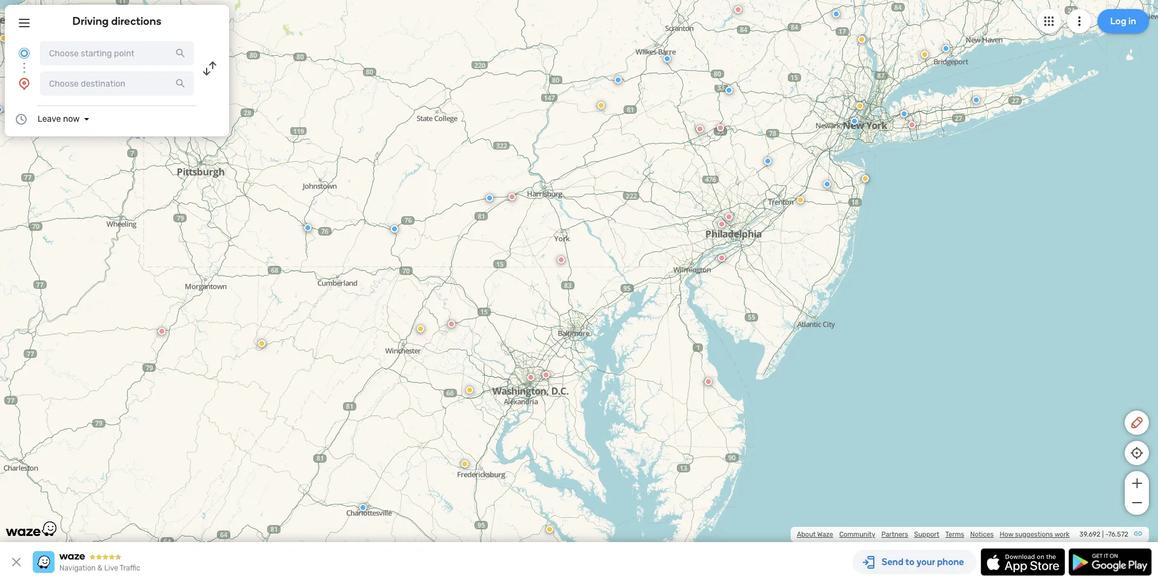 Task type: vqa. For each thing, say whether or not it's contained in the screenshot.
at
no



Task type: locate. For each thing, give the bounding box(es) containing it.
police image
[[833, 10, 840, 18], [686, 24, 693, 32], [615, 76, 622, 84], [0, 106, 2, 113], [901, 110, 908, 118], [851, 118, 858, 125], [764, 158, 772, 165], [578, 324, 585, 332], [441, 404, 449, 412]]

&
[[97, 564, 103, 573]]

directions
[[111, 15, 162, 28]]

waze
[[817, 531, 833, 539]]

partners link
[[882, 531, 908, 539]]

road closed image
[[735, 6, 742, 13], [717, 124, 724, 132], [696, 125, 704, 133], [509, 193, 516, 201], [558, 256, 565, 264], [158, 328, 165, 335], [543, 372, 550, 379], [705, 378, 712, 386], [361, 504, 369, 511]]

navigation & live traffic
[[59, 564, 140, 573]]

community
[[839, 531, 876, 539]]

road closed image
[[909, 121, 916, 129], [726, 213, 733, 221], [718, 221, 726, 228], [718, 255, 726, 262], [448, 321, 455, 328], [527, 374, 535, 381]]

zoom in image
[[1130, 476, 1145, 491]]

traffic
[[120, 564, 140, 573]]

leave
[[38, 114, 61, 124]]

suggestions
[[1015, 531, 1053, 539]]

link image
[[1134, 529, 1143, 539]]

x image
[[9, 555, 24, 570]]

support
[[914, 531, 940, 539]]

zoom out image
[[1130, 496, 1145, 510]]

|
[[1102, 531, 1104, 539]]

hazard image
[[0, 35, 7, 42], [858, 36, 866, 43], [856, 102, 864, 110], [862, 175, 869, 182], [797, 196, 804, 204], [417, 326, 424, 333], [461, 461, 469, 468], [546, 526, 553, 533]]

39.692 | -76.572
[[1080, 531, 1129, 539]]

hazard image
[[921, 51, 929, 58], [598, 102, 605, 109], [258, 340, 265, 347], [466, 387, 473, 394], [366, 506, 373, 513]]

pencil image
[[1130, 416, 1144, 430]]

-
[[1106, 531, 1108, 539]]

support link
[[914, 531, 940, 539]]

terms
[[946, 531, 964, 539]]

police image
[[943, 45, 950, 52], [664, 55, 671, 62], [726, 87, 733, 94], [973, 96, 980, 104], [827, 184, 834, 191], [486, 195, 493, 202], [304, 224, 312, 232], [391, 225, 398, 233]]

terms link
[[946, 531, 964, 539]]

navigation
[[59, 564, 96, 573]]

live
[[104, 564, 118, 573]]

driving directions
[[72, 15, 162, 28]]

notices link
[[970, 531, 994, 539]]

leave now
[[38, 114, 80, 124]]

how suggestions work link
[[1000, 531, 1070, 539]]



Task type: describe. For each thing, give the bounding box(es) containing it.
clock image
[[14, 112, 28, 127]]

about waze community partners support terms notices how suggestions work
[[797, 531, 1070, 539]]

39.692
[[1080, 531, 1101, 539]]

now
[[63, 114, 80, 124]]

partners
[[882, 531, 908, 539]]

driving
[[72, 15, 109, 28]]

location image
[[17, 76, 32, 91]]

community link
[[839, 531, 876, 539]]

work
[[1055, 531, 1070, 539]]

how
[[1000, 531, 1014, 539]]

Choose starting point text field
[[40, 41, 194, 65]]

about waze link
[[797, 531, 833, 539]]

current location image
[[17, 46, 32, 61]]

Choose destination text field
[[40, 72, 194, 96]]

76.572
[[1108, 531, 1129, 539]]

notices
[[970, 531, 994, 539]]

about
[[797, 531, 816, 539]]



